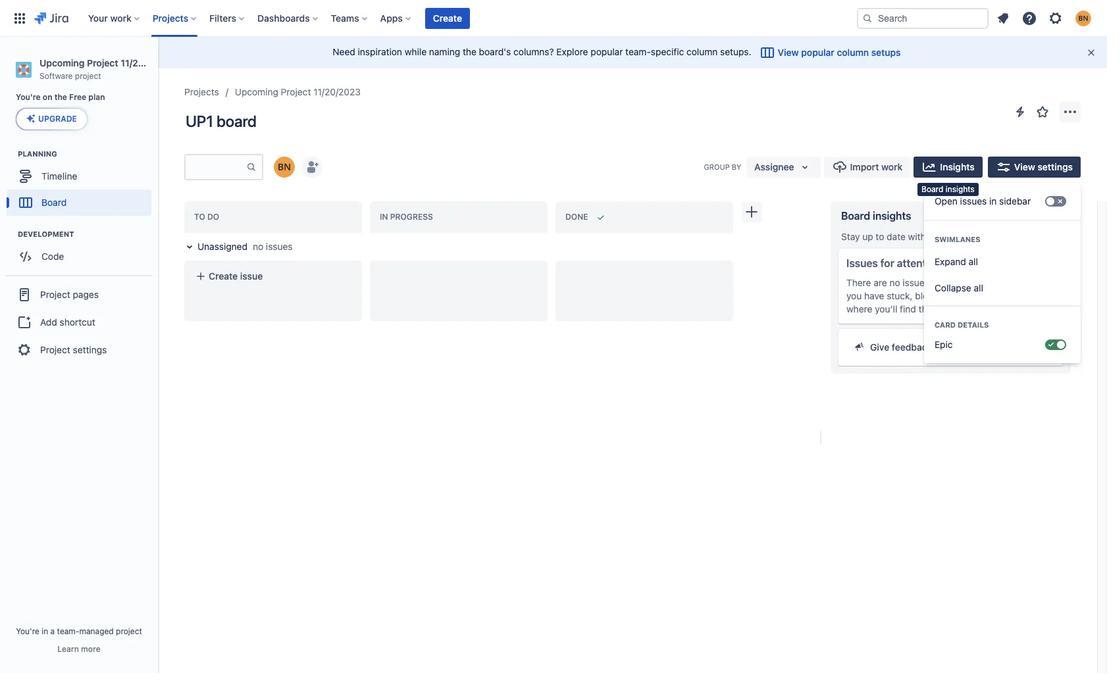 Task type: locate. For each thing, give the bounding box(es) containing it.
insights up date at the top of the page
[[873, 210, 911, 222]]

attention
[[897, 257, 942, 269], [946, 277, 984, 288]]

1 horizontal spatial create
[[433, 12, 462, 23]]

you're left 'on'
[[16, 92, 41, 102]]

0 vertical spatial create
[[433, 12, 462, 23]]

card details group
[[924, 305, 1081, 363]]

setups.
[[720, 46, 752, 57]]

done
[[565, 212, 588, 222]]

epic
[[935, 339, 953, 350]]

work inside popup button
[[110, 12, 131, 23]]

planning
[[18, 150, 57, 158]]

create button
[[425, 8, 470, 29]]

primary element
[[8, 0, 857, 37]]

assignee button
[[747, 157, 821, 178]]

board inside board link
[[41, 197, 67, 208]]

0 vertical spatial the
[[463, 46, 477, 57]]

create for create issue
[[209, 271, 238, 282]]

1 vertical spatial in
[[973, 231, 980, 242]]

learn more button down you're in a team-managed project
[[57, 644, 101, 655]]

your work
[[88, 12, 131, 23]]

issues right the open
[[960, 196, 987, 207]]

upcoming up board
[[235, 86, 278, 97]]

1 horizontal spatial more
[[972, 303, 995, 315]]

import
[[850, 161, 879, 172]]

view settings
[[1014, 161, 1073, 172]]

learn down or at the top of the page
[[946, 303, 970, 315]]

learn more down you're in a team-managed project
[[57, 644, 101, 654]]

group by
[[704, 163, 741, 171]]

open
[[935, 196, 958, 207]]

0 vertical spatial all
[[969, 256, 978, 267]]

learn more
[[946, 303, 995, 315], [57, 644, 101, 654]]

0 horizontal spatial no
[[253, 241, 263, 252]]

1 horizontal spatial for
[[932, 277, 944, 288]]

by
[[732, 163, 741, 171]]

0 horizontal spatial settings
[[73, 344, 107, 355]]

dashboards
[[257, 12, 310, 23]]

all left right
[[974, 282, 983, 294]]

upcoming project 11/20/2023
[[235, 86, 361, 97]]

create up naming
[[433, 12, 462, 23]]

0 horizontal spatial insights
[[873, 210, 911, 222]]

11/20/2023 down projects dropdown button at the top of the page
[[121, 57, 170, 68]]

you're on the free plan
[[16, 92, 105, 102]]

settings inside group
[[73, 344, 107, 355]]

0 horizontal spatial the
[[54, 92, 67, 102]]

2 horizontal spatial board
[[922, 184, 944, 194]]

0 horizontal spatial issues
[[266, 241, 293, 252]]

insights up the open
[[946, 184, 975, 194]]

in progress
[[380, 212, 433, 222]]

0 horizontal spatial team-
[[57, 627, 79, 637]]

upcoming up software
[[39, 57, 85, 68]]

1 vertical spatial 11/20/2023
[[313, 86, 361, 97]]

2 horizontal spatial work
[[950, 231, 970, 242]]

work for import work
[[882, 161, 903, 172]]

expand all button
[[924, 249, 1081, 275]]

column left setups.
[[687, 46, 718, 57]]

1 horizontal spatial popular
[[801, 47, 835, 58]]

learn down you're in a team-managed project
[[57, 644, 79, 654]]

projects link
[[184, 84, 219, 100]]

0 vertical spatial for
[[881, 257, 895, 269]]

feedback
[[892, 342, 932, 353]]

board inside board insights tooltip
[[922, 184, 944, 194]]

0 vertical spatial work
[[110, 12, 131, 23]]

close insights panel image
[[1047, 208, 1063, 224]]

stuck,
[[887, 290, 913, 301]]

1 vertical spatial team-
[[57, 627, 79, 637]]

work right "import"
[[882, 161, 903, 172]]

banner
[[0, 0, 1107, 37]]

board's
[[479, 46, 511, 57]]

stay
[[841, 231, 860, 242]]

0 vertical spatial view
[[778, 47, 799, 58]]

1 vertical spatial view
[[1014, 161, 1035, 172]]

work inside board insights dialog
[[950, 231, 970, 242]]

upgrade
[[38, 114, 77, 124]]

issues for attention
[[847, 257, 942, 269]]

view right setups.
[[778, 47, 799, 58]]

1 horizontal spatial no
[[890, 277, 900, 288]]

automations menu button icon image
[[1012, 104, 1028, 119]]

sidebar
[[999, 196, 1031, 207]]

0 horizontal spatial board
[[41, 197, 67, 208]]

project right managed
[[116, 627, 142, 637]]

1 vertical spatial insights
[[873, 210, 911, 222]]

insights inside tooltip
[[946, 184, 975, 194]]

development group
[[7, 229, 157, 274]]

1 vertical spatial settings
[[73, 344, 107, 355]]

0 horizontal spatial attention
[[897, 257, 942, 269]]

2 you're from the top
[[16, 627, 39, 637]]

group
[[5, 275, 153, 369]]

11/20/2023 inside upcoming project 11/20/2023 software project
[[121, 57, 170, 68]]

teams
[[331, 12, 359, 23]]

settings for view settings
[[1038, 161, 1073, 172]]

blocked
[[915, 290, 949, 301]]

1 horizontal spatial upcoming
[[235, 86, 278, 97]]

issues up blocked
[[903, 277, 929, 288]]

1 horizontal spatial work
[[882, 161, 903, 172]]

1 vertical spatial no
[[890, 277, 900, 288]]

all for expand all
[[969, 256, 978, 267]]

filters button
[[205, 8, 250, 29]]

have
[[864, 290, 884, 301]]

1 horizontal spatial attention
[[946, 277, 984, 288]]

0 horizontal spatial column
[[687, 46, 718, 57]]

0 vertical spatial projects
[[153, 12, 188, 23]]

1 horizontal spatial in
[[973, 231, 980, 242]]

sidebar navigation image
[[144, 53, 172, 79]]

0 horizontal spatial view
[[778, 47, 799, 58]]

column left setups
[[837, 47, 869, 58]]

projects for projects dropdown button at the top of the page
[[153, 12, 188, 23]]

0 horizontal spatial upcoming
[[39, 57, 85, 68]]

1 vertical spatial upcoming
[[235, 86, 278, 97]]

in
[[989, 196, 997, 207], [973, 231, 980, 242], [42, 627, 48, 637]]

attention inside there are no issues for attention right now. once you have stuck, blocked or flagged issues, this is where you'll find them.
[[946, 277, 984, 288]]

more down flagged
[[972, 303, 995, 315]]

1 vertical spatial learn more button
[[57, 644, 101, 655]]

no up stuck,
[[890, 277, 900, 288]]

setups
[[871, 47, 901, 58]]

board insights up the open
[[922, 184, 975, 194]]

work right 'your'
[[950, 231, 970, 242]]

0 horizontal spatial more
[[81, 644, 101, 654]]

Search this board text field
[[186, 155, 246, 179]]

1 horizontal spatial learn more
[[946, 303, 995, 315]]

board up stay
[[841, 210, 870, 222]]

create inside primary element
[[433, 12, 462, 23]]

in
[[380, 212, 388, 222]]

appswitcher icon image
[[12, 10, 28, 26]]

insights image
[[922, 159, 938, 175]]

more
[[972, 303, 995, 315], [81, 644, 101, 654]]

apps button
[[376, 8, 416, 29]]

0 vertical spatial board insights
[[922, 184, 975, 194]]

1 you're from the top
[[16, 92, 41, 102]]

1 vertical spatial projects
[[184, 86, 219, 97]]

find
[[900, 303, 916, 315]]

the right 'on'
[[54, 92, 67, 102]]

for up blocked
[[932, 277, 944, 288]]

view up sidebar
[[1014, 161, 1035, 172]]

0 horizontal spatial board insights
[[841, 210, 911, 222]]

1 vertical spatial learn more
[[57, 644, 101, 654]]

import work link
[[824, 157, 911, 178]]

for
[[881, 257, 895, 269], [932, 277, 944, 288]]

Search field
[[857, 8, 989, 29]]

refresh insights panel image
[[1032, 208, 1047, 224]]

2 vertical spatial issues
[[903, 277, 929, 288]]

dashboards button
[[253, 8, 323, 29]]

settings image
[[1048, 10, 1064, 26]]

0 horizontal spatial popular
[[591, 46, 623, 57]]

projects up sidebar navigation icon
[[153, 12, 188, 23]]

1 horizontal spatial issues
[[903, 277, 929, 288]]

0 vertical spatial board
[[922, 184, 944, 194]]

0 horizontal spatial learn more
[[57, 644, 101, 654]]

jira image
[[34, 10, 68, 26], [34, 10, 68, 26]]

more down managed
[[81, 644, 101, 654]]

1 vertical spatial for
[[932, 277, 944, 288]]

your profile and settings image
[[1076, 10, 1091, 26]]

0 vertical spatial insights
[[946, 184, 975, 194]]

issues inside there are no issues for attention right now. once you have stuck, blocked or flagged issues, this is where you'll find them.
[[903, 277, 929, 288]]

project inside upcoming project 11/20/2023 software project
[[75, 71, 101, 81]]

work right your
[[110, 12, 131, 23]]

board insights up 'to'
[[841, 210, 911, 222]]

popular
[[591, 46, 623, 57], [801, 47, 835, 58]]

unassigned
[[197, 241, 248, 252]]

for up are
[[881, 257, 895, 269]]

1 horizontal spatial 11/20/2023
[[313, 86, 361, 97]]

now.
[[1009, 277, 1028, 288]]

0 vertical spatial settings
[[1038, 161, 1073, 172]]

upcoming for upcoming project 11/20/2023
[[235, 86, 278, 97]]

project
[[87, 57, 118, 68], [281, 86, 311, 97], [40, 289, 70, 300], [40, 344, 70, 355]]

you
[[847, 290, 862, 301]]

insights
[[946, 184, 975, 194], [873, 210, 911, 222]]

where
[[847, 303, 873, 315]]

issues
[[960, 196, 987, 207], [266, 241, 293, 252], [903, 277, 929, 288]]

upcoming inside upcoming project 11/20/2023 software project
[[39, 57, 85, 68]]

upcoming project 11/20/2023 software project
[[39, 57, 170, 81]]

1 vertical spatial work
[[882, 161, 903, 172]]

settings inside button
[[1038, 161, 1073, 172]]

2 vertical spatial work
[[950, 231, 970, 242]]

notifications image
[[995, 10, 1011, 26]]

projects for projects link
[[184, 86, 219, 97]]

there
[[847, 277, 871, 288]]

settings
[[1038, 161, 1073, 172], [73, 344, 107, 355]]

in left sidebar
[[989, 196, 997, 207]]

issues up "create issue" button
[[266, 241, 293, 252]]

1 vertical spatial all
[[974, 282, 983, 294]]

1 horizontal spatial insights
[[946, 184, 975, 194]]

create
[[433, 12, 462, 23], [209, 271, 238, 282]]

1 horizontal spatial board insights
[[922, 184, 975, 194]]

you're
[[16, 92, 41, 102], [16, 627, 39, 637]]

0 horizontal spatial in
[[42, 627, 48, 637]]

1 vertical spatial create
[[209, 271, 238, 282]]

board insights dialog
[[831, 201, 1071, 374]]

all right expand at top right
[[969, 256, 978, 267]]

view for view popular column setups
[[778, 47, 799, 58]]

1 vertical spatial you're
[[16, 627, 39, 637]]

learn more button up details
[[946, 303, 995, 316]]

0 horizontal spatial create
[[209, 271, 238, 282]]

you're left "a"
[[16, 627, 39, 637]]

view
[[778, 47, 799, 58], [1014, 161, 1035, 172]]

1 vertical spatial learn
[[57, 644, 79, 654]]

project settings
[[40, 344, 107, 355]]

1 horizontal spatial view
[[1014, 161, 1035, 172]]

2 horizontal spatial in
[[989, 196, 997, 207]]

11/20/2023 down need
[[313, 86, 361, 97]]

is
[[1047, 290, 1054, 301]]

0 vertical spatial you're
[[16, 92, 41, 102]]

create for create
[[433, 12, 462, 23]]

software
[[39, 71, 73, 81]]

0 horizontal spatial work
[[110, 12, 131, 23]]

shortcut
[[60, 317, 95, 328]]

settings down add shortcut button at the left top
[[73, 344, 107, 355]]

on
[[43, 92, 52, 102]]

with
[[908, 231, 926, 242]]

0 horizontal spatial learn
[[57, 644, 79, 654]]

you're for you're in a team-managed project
[[16, 627, 39, 637]]

give feedback button
[[847, 337, 1055, 358]]

in left progress.
[[973, 231, 980, 242]]

projects inside dropdown button
[[153, 12, 188, 23]]

development
[[18, 230, 74, 239]]

learn more down flagged
[[946, 303, 995, 315]]

project settings link
[[5, 336, 153, 365]]

group
[[704, 163, 730, 171]]

2 vertical spatial in
[[42, 627, 48, 637]]

1 horizontal spatial settings
[[1038, 161, 1073, 172]]

0 horizontal spatial 11/20/2023
[[121, 57, 170, 68]]

view for view settings
[[1014, 161, 1035, 172]]

0 vertical spatial learn
[[946, 303, 970, 315]]

project up plan
[[75, 71, 101, 81]]

to
[[194, 212, 205, 222]]

no up the 'issue'
[[253, 241, 263, 252]]

in left "a"
[[42, 627, 48, 637]]

0 vertical spatial no
[[253, 241, 263, 252]]

unassigned no issues
[[197, 241, 293, 252]]

0 horizontal spatial project
[[75, 71, 101, 81]]

0 vertical spatial more
[[972, 303, 995, 315]]

projects
[[153, 12, 188, 23], [184, 86, 219, 97]]

attention up or at the top of the page
[[946, 277, 984, 288]]

board up the open
[[922, 184, 944, 194]]

2 vertical spatial board
[[841, 210, 870, 222]]

0 vertical spatial learn more button
[[946, 303, 995, 316]]

import image
[[832, 159, 848, 175]]

your work button
[[84, 8, 145, 29]]

create issue
[[209, 271, 263, 282]]

0 vertical spatial 11/20/2023
[[121, 57, 170, 68]]

1 vertical spatial board
[[41, 197, 67, 208]]

0 vertical spatial learn more
[[946, 303, 995, 315]]

issue
[[240, 271, 263, 282]]

card details
[[935, 321, 989, 329]]

board insights
[[922, 184, 975, 194], [841, 210, 911, 222]]

1 horizontal spatial board
[[841, 210, 870, 222]]

need
[[333, 46, 355, 57]]

0 vertical spatial team-
[[625, 46, 651, 57]]

1 horizontal spatial the
[[463, 46, 477, 57]]

1 horizontal spatial learn
[[946, 303, 970, 315]]

create left the 'issue'
[[209, 271, 238, 282]]

search image
[[862, 13, 873, 23]]

settings up close insights panel icon
[[1038, 161, 1073, 172]]

team-
[[625, 46, 651, 57], [57, 627, 79, 637]]

code
[[41, 251, 64, 262]]

1 vertical spatial board insights
[[841, 210, 911, 222]]

0 vertical spatial project
[[75, 71, 101, 81]]

1 horizontal spatial learn more button
[[946, 303, 995, 316]]

popular inside "view popular column setups" button
[[801, 47, 835, 58]]

filters
[[209, 12, 236, 23]]

all for collapse all
[[974, 282, 983, 294]]

projects up the up1 in the top of the page
[[184, 86, 219, 97]]

1 horizontal spatial project
[[116, 627, 142, 637]]

the right naming
[[463, 46, 477, 57]]

board down 'timeline'
[[41, 197, 67, 208]]

column
[[687, 46, 718, 57], [837, 47, 869, 58]]

attention down with
[[897, 257, 942, 269]]

1 horizontal spatial column
[[837, 47, 869, 58]]

0 vertical spatial issues
[[960, 196, 987, 207]]



Task type: describe. For each thing, give the bounding box(es) containing it.
board insights inside dialog
[[841, 210, 911, 222]]

work for your work
[[110, 12, 131, 23]]

upcoming for upcoming project 11/20/2023 software project
[[39, 57, 85, 68]]

explore
[[557, 46, 588, 57]]

swimlanes group
[[924, 220, 1081, 305]]

to do
[[194, 212, 219, 222]]

insights inside dialog
[[873, 210, 911, 222]]

view settings button
[[988, 157, 1081, 178]]

card
[[935, 321, 956, 329]]

insights button
[[914, 157, 983, 178]]

banner containing your work
[[0, 0, 1107, 37]]

learn more inside board insights dialog
[[946, 303, 995, 315]]

managed
[[79, 627, 114, 637]]

are
[[874, 277, 887, 288]]

assignee
[[755, 161, 794, 172]]

project inside upcoming project 11/20/2023 software project
[[87, 57, 118, 68]]

upcoming project 11/20/2023 link
[[235, 84, 361, 100]]

teams button
[[327, 8, 372, 29]]

up
[[863, 231, 873, 242]]

0 vertical spatial attention
[[897, 257, 942, 269]]

up1 board
[[186, 112, 257, 130]]

issues,
[[997, 290, 1027, 301]]

add shortcut button
[[5, 310, 153, 336]]

expand
[[935, 256, 966, 267]]

date
[[887, 231, 906, 242]]

once
[[1031, 277, 1053, 288]]

need inspiration while naming the board's columns? explore popular team-specific column setups.
[[333, 46, 752, 57]]

11/20/2023 for upcoming project 11/20/2023
[[313, 86, 361, 97]]

import work
[[850, 161, 903, 172]]

0 horizontal spatial for
[[881, 257, 895, 269]]

columns?
[[514, 46, 554, 57]]

your
[[929, 231, 947, 242]]

give
[[870, 342, 890, 353]]

help image
[[1022, 10, 1037, 26]]

to
[[876, 231, 884, 242]]

feedback icon image
[[854, 342, 865, 352]]

there are no issues for attention right now. once you have stuck, blocked or flagged issues, this is where you'll find them.
[[847, 277, 1054, 315]]

1 vertical spatial more
[[81, 644, 101, 654]]

timeline link
[[7, 163, 151, 190]]

you'll
[[875, 303, 897, 315]]

development image
[[2, 227, 18, 242]]

board inside board insights dialog
[[841, 210, 870, 222]]

progress.
[[983, 231, 1023, 242]]

pages
[[73, 289, 99, 300]]

projects button
[[149, 8, 202, 29]]

timeline
[[41, 170, 77, 182]]

0 vertical spatial in
[[989, 196, 997, 207]]

column inside "view popular column setups" button
[[837, 47, 869, 58]]

project pages link
[[5, 281, 153, 310]]

project pages
[[40, 289, 99, 300]]

settings for project settings
[[73, 344, 107, 355]]

planning group
[[7, 149, 157, 220]]

them.
[[919, 303, 943, 315]]

1 horizontal spatial team-
[[625, 46, 651, 57]]

details
[[958, 321, 989, 329]]

this
[[1029, 290, 1045, 301]]

issues
[[847, 257, 878, 269]]

progress
[[390, 212, 433, 222]]

your
[[88, 12, 108, 23]]

2 horizontal spatial issues
[[960, 196, 987, 207]]

add
[[40, 317, 57, 328]]

more inside board insights dialog
[[972, 303, 995, 315]]

you're for you're on the free plan
[[16, 92, 41, 102]]

learn more button inside board insights dialog
[[946, 303, 995, 316]]

up1
[[186, 112, 213, 130]]

add people image
[[304, 159, 320, 175]]

group containing project pages
[[5, 275, 153, 369]]

ben nelson image
[[274, 157, 295, 178]]

1 vertical spatial project
[[116, 627, 142, 637]]

for inside there are no issues for attention right now. once you have stuck, blocked or flagged issues, this is where you'll find them.
[[932, 277, 944, 288]]

upgrade button
[[16, 109, 87, 130]]

star up1 board image
[[1035, 104, 1051, 120]]

do
[[207, 212, 219, 222]]

learn inside board insights dialog
[[946, 303, 970, 315]]

0 horizontal spatial learn more button
[[57, 644, 101, 655]]

apps
[[380, 12, 403, 23]]

1 vertical spatial issues
[[266, 241, 293, 252]]

code link
[[7, 244, 151, 270]]

board insights tooltip
[[918, 183, 979, 196]]

free
[[69, 92, 86, 102]]

more image
[[1062, 104, 1078, 120]]

collapse all button
[[924, 275, 1081, 301]]

or
[[951, 290, 960, 301]]

board insights inside tooltip
[[922, 184, 975, 194]]

11/20/2023 for upcoming project 11/20/2023 software project
[[121, 57, 170, 68]]

swimlanes
[[935, 235, 981, 244]]

flagged
[[963, 290, 995, 301]]

no inside there are no issues for attention right now. once you have stuck, blocked or flagged issues, this is where you'll find them.
[[890, 277, 900, 288]]

plan
[[88, 92, 105, 102]]

add shortcut
[[40, 317, 95, 328]]

insights
[[940, 161, 975, 172]]

view popular column setups
[[778, 47, 901, 58]]

create column image
[[744, 204, 760, 220]]

planning image
[[2, 146, 18, 162]]

in inside board insights dialog
[[973, 231, 980, 242]]

dismiss image
[[1086, 47, 1097, 58]]

specific
[[651, 46, 684, 57]]

1 vertical spatial the
[[54, 92, 67, 102]]

create issue button
[[188, 265, 359, 288]]

collapse
[[935, 282, 972, 294]]

you're in a team-managed project
[[16, 627, 142, 637]]

a
[[50, 627, 55, 637]]

board
[[217, 112, 257, 130]]

give feedback
[[870, 342, 932, 353]]



Task type: vqa. For each thing, say whether or not it's contained in the screenshot.
the rightmost Learn
yes



